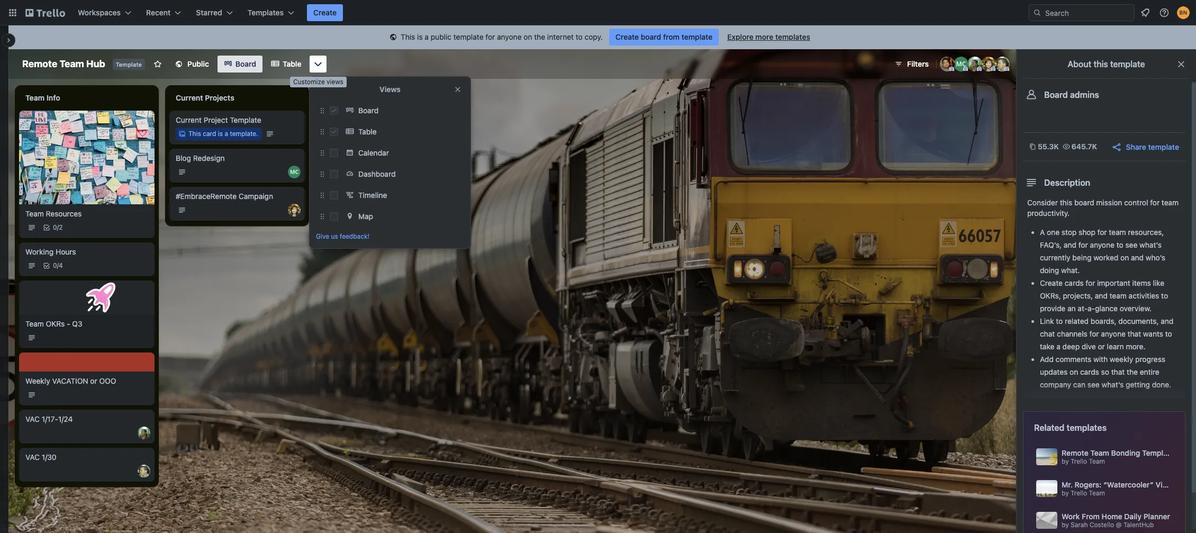 Task type: vqa. For each thing, say whether or not it's contained in the screenshot.
Create board from template
yes



Task type: locate. For each thing, give the bounding box(es) containing it.
to left copy. on the top of the page
[[576, 32, 583, 41]]

a
[[1040, 228, 1045, 237]]

priscilla parjet (priscillaparjet) image right this member is an admin of this workspace. image
[[968, 57, 983, 71]]

1 horizontal spatial board
[[1075, 198, 1095, 207]]

2 vertical spatial by
[[1062, 521, 1069, 529]]

table
[[283, 59, 301, 68], [358, 127, 377, 136]]

anyone left internet
[[497, 32, 522, 41]]

create up the customize views icon
[[313, 8, 337, 17]]

1 0 from the top
[[53, 223, 57, 231]]

on down comments
[[1070, 367, 1078, 376]]

1 horizontal spatial on
[[1070, 367, 1078, 376]]

current for current projects
[[176, 93, 203, 102]]

see down the resources, in the right top of the page
[[1126, 240, 1138, 249]]

explore more templates
[[728, 32, 810, 41]]

for right control
[[1150, 198, 1160, 207]]

for up 'projects,'
[[1086, 278, 1095, 287]]

and up "wants"
[[1161, 317, 1174, 326]]

team left resources
[[25, 209, 44, 218]]

0 horizontal spatial is
[[218, 130, 223, 138]]

planner
[[1144, 512, 1170, 521]]

1 vertical spatial remote
[[1062, 448, 1089, 457]]

0 vertical spatial campaign
[[349, 154, 384, 163]]

0 vertical spatial templates
[[776, 32, 810, 41]]

1 vertical spatial team
[[1109, 228, 1126, 237]]

a right the "take"
[[1057, 342, 1061, 351]]

team left "okrs"
[[25, 319, 44, 328]]

board
[[641, 32, 661, 41], [1075, 198, 1095, 207]]

0 vertical spatial the
[[534, 32, 545, 41]]

1 vertical spatial campaign
[[239, 192, 273, 201]]

priscilla parjet (priscillaparjet) image
[[968, 57, 983, 71], [438, 166, 451, 178]]

this inside consider this board mission control for team productivity.
[[1060, 198, 1073, 207]]

0 vertical spatial a
[[425, 32, 429, 41]]

this right the about
[[1094, 59, 1108, 69]]

trello up "work"
[[1071, 489, 1087, 497]]

table for the bottom table link
[[358, 127, 377, 136]]

table up the customize at the left top of page
[[283, 59, 301, 68]]

1 vertical spatial vac
[[25, 452, 40, 461]]

calendar
[[358, 148, 389, 157]]

vac 1/30 link
[[25, 452, 148, 463]]

team
[[1162, 198, 1179, 207], [1109, 228, 1126, 237], [1110, 291, 1127, 300]]

anyone up worked
[[1090, 240, 1115, 249]]

4 this member is an admin of this workspace. image from the left
[[1005, 67, 1010, 71]]

0 horizontal spatial board link
[[217, 56, 263, 73]]

updates
[[1040, 367, 1068, 376]]

on left internet
[[524, 32, 532, 41]]

2 0 from the top
[[53, 261, 57, 269]]

0 horizontal spatial create
[[313, 8, 337, 17]]

this member is an admin of this workspace. image for marques closter (marquescloster) image
[[963, 67, 968, 71]]

remote team hub
[[22, 58, 105, 69]]

1 horizontal spatial that
[[1128, 329, 1141, 338]]

the left internet
[[534, 32, 545, 41]]

1 horizontal spatial table link
[[343, 123, 464, 140]]

back to home image
[[25, 4, 65, 21]]

create up the okrs,
[[1040, 278, 1063, 287]]

by left sarah
[[1062, 521, 1069, 529]]

1 trello from the top
[[1071, 457, 1087, 465]]

campaign down the blog redesign 'link'
[[239, 192, 273, 201]]

team left hub
[[59, 58, 84, 69]]

1 vertical spatial /
[[57, 261, 59, 269]]

or right dive
[[1098, 342, 1105, 351]]

activities
[[1129, 291, 1160, 300]]

launch
[[351, 115, 376, 124]]

0 vertical spatial current
[[176, 93, 203, 102]]

that right so
[[1112, 367, 1125, 376]]

1 vertical spatial board
[[1075, 198, 1095, 207]]

team up from
[[1089, 489, 1105, 497]]

3 this member is an admin of this workspace. image from the left
[[991, 67, 996, 71]]

trello inside mr. rogers: "watercooler" video chat  by trello team
[[1071, 489, 1087, 497]]

current inside text box
[[176, 93, 203, 102]]

0 horizontal spatial this
[[1060, 198, 1073, 207]]

for
[[486, 32, 495, 41], [1150, 198, 1160, 207], [1098, 228, 1107, 237], [1079, 240, 1088, 249], [1086, 278, 1095, 287], [1090, 329, 1099, 338]]

blog redesign
[[176, 154, 225, 163]]

redesign
[[193, 154, 225, 163]]

1 horizontal spatial see
[[1126, 240, 1138, 249]]

team info
[[25, 93, 60, 102]]

public button
[[168, 56, 215, 73]]

0 horizontal spatial table
[[283, 59, 301, 68]]

by up "work"
[[1062, 489, 1069, 497]]

1 this member is an admin of this workspace. image from the left
[[963, 67, 968, 71]]

1 horizontal spatial template
[[230, 115, 261, 124]]

table down launch
[[358, 127, 377, 136]]

0 left 4
[[53, 261, 57, 269]]

so
[[1101, 367, 1110, 376]]

team resources link
[[25, 208, 148, 219]]

stop
[[1062, 228, 1077, 237]]

0 horizontal spatial board
[[235, 59, 256, 68]]

template right bonding
[[1142, 448, 1175, 457]]

deep
[[1063, 342, 1080, 351]]

feedback!
[[340, 232, 370, 240]]

vac left 1/30
[[25, 452, 40, 461]]

worked
[[1094, 253, 1119, 262]]

or
[[1098, 342, 1105, 351], [90, 376, 97, 385]]

0 vertical spatial or
[[1098, 342, 1105, 351]]

link
[[1040, 317, 1054, 326]]

@
[[1116, 521, 1122, 529]]

campaign up dashboard
[[349, 154, 384, 163]]

1 vertical spatial by
[[1062, 489, 1069, 497]]

0 vertical spatial by
[[1062, 457, 1069, 465]]

-
[[67, 319, 70, 328]]

by inside work from home daily planner by sarah costello @ talenthub
[[1062, 521, 1069, 529]]

board for the leftmost the board link
[[235, 59, 256, 68]]

1 horizontal spatial table
[[358, 127, 377, 136]]

or left ooo
[[90, 376, 97, 385]]

1 horizontal spatial create
[[616, 32, 639, 41]]

1 vertical spatial on
[[1121, 253, 1129, 262]]

remote inside remote team bonding template by trello team
[[1062, 448, 1089, 457]]

productivity.
[[1028, 209, 1070, 218]]

vac left 1/17-
[[25, 414, 40, 423]]

table link up calendar link
[[343, 123, 464, 140]]

0 horizontal spatial this
[[188, 130, 201, 138]]

by inside mr. rogers: "watercooler" video chat  by trello team
[[1062, 489, 1069, 497]]

to
[[576, 32, 583, 41], [1117, 240, 1124, 249], [1162, 291, 1168, 300], [1056, 317, 1063, 326], [1166, 329, 1172, 338]]

3 by from the top
[[1062, 521, 1069, 529]]

table link up the customize at the left top of page
[[265, 56, 308, 73]]

trello up rogers: at bottom right
[[1071, 457, 1087, 465]]

company
[[1040, 380, 1072, 389]]

0 vertical spatial see
[[1126, 240, 1138, 249]]

0 horizontal spatial remote
[[22, 58, 57, 69]]

the
[[534, 32, 545, 41], [1127, 367, 1138, 376]]

0 vertical spatial vac
[[25, 414, 40, 423]]

board for the board link to the bottom
[[358, 106, 379, 115]]

shop
[[1079, 228, 1096, 237]]

0 vertical spatial remote
[[22, 58, 57, 69]]

2 horizontal spatial board
[[1044, 90, 1068, 100]]

see right can
[[1088, 380, 1100, 389]]

#embraceremote
[[176, 192, 237, 201]]

board up current projects text box
[[235, 59, 256, 68]]

current left the projects
[[176, 93, 203, 102]]

create for create
[[313, 8, 337, 17]]

about
[[1068, 59, 1092, 69]]

Current Projects text field
[[169, 89, 305, 106]]

share
[[1126, 142, 1147, 151]]

table link
[[265, 56, 308, 73], [343, 123, 464, 140]]

/ down working hours
[[57, 261, 59, 269]]

this member is an admin of this workspace. image for samantha pivlot (samanthapivlot) icon at top
[[991, 67, 996, 71]]

template up template.
[[230, 115, 261, 124]]

0 vertical spatial board
[[235, 59, 256, 68]]

marques closter (marquescloster) image
[[954, 57, 969, 71]]

an
[[1068, 304, 1076, 313]]

hub
[[86, 58, 105, 69]]

0 left 2
[[53, 223, 57, 231]]

team okrs - q3 link
[[25, 319, 148, 329]]

remote down related templates
[[1062, 448, 1089, 457]]

1 vertical spatial the
[[1127, 367, 1138, 376]]

for up being
[[1079, 240, 1088, 249]]

1 vertical spatial trello
[[1071, 489, 1087, 497]]

a
[[425, 32, 429, 41], [225, 130, 228, 138], [1057, 342, 1061, 351]]

views
[[327, 78, 343, 86]]

to right "wants"
[[1166, 329, 1172, 338]]

what's down the resources, in the right top of the page
[[1140, 240, 1162, 249]]

1 vertical spatial this
[[1060, 198, 1073, 207]]

1 horizontal spatial board link
[[343, 102, 464, 119]]

templates inside explore more templates link
[[776, 32, 810, 41]]

/ down team resources
[[57, 223, 59, 231]]

1 vertical spatial priscilla parjet (priscillaparjet) image
[[438, 166, 451, 178]]

sarah
[[1071, 521, 1088, 529]]

1 vertical spatial 0
[[53, 261, 57, 269]]

55.3k
[[1038, 142, 1059, 151]]

0 horizontal spatial board
[[641, 32, 661, 41]]

the up the getting
[[1127, 367, 1138, 376]]

weekly
[[1110, 355, 1134, 364]]

0 horizontal spatial templates
[[776, 32, 810, 41]]

sm image
[[388, 32, 399, 43]]

1 current from the top
[[176, 93, 203, 102]]

0 vertical spatial that
[[1128, 329, 1141, 338]]

current left project
[[176, 115, 202, 124]]

1 vertical spatial templates
[[1067, 423, 1107, 433]]

this member is an admin of this workspace. image
[[950, 67, 954, 71]]

to right link
[[1056, 317, 1063, 326]]

this is a public template for anyone on the internet to copy.
[[401, 32, 603, 41]]

create button
[[307, 4, 343, 21]]

see
[[1126, 240, 1138, 249], [1088, 380, 1100, 389]]

workspaces button
[[71, 4, 138, 21]]

0 vertical spatial template
[[116, 61, 142, 68]]

filters button
[[892, 56, 932, 73]]

1 vertical spatial table
[[358, 127, 377, 136]]

workspaces
[[78, 8, 121, 17]]

filters
[[907, 59, 929, 68]]

who's
[[1146, 253, 1166, 262]]

2 horizontal spatial on
[[1121, 253, 1129, 262]]

templates button
[[241, 4, 301, 21]]

what's
[[1140, 240, 1162, 249], [1102, 380, 1124, 389]]

description
[[1044, 178, 1091, 187]]

1/17-
[[42, 414, 58, 423]]

0 vertical spatial this
[[401, 32, 415, 41]]

that
[[1128, 329, 1141, 338], [1112, 367, 1125, 376]]

0 vertical spatial create
[[313, 8, 337, 17]]

0 horizontal spatial that
[[1112, 367, 1125, 376]]

team right control
[[1162, 198, 1179, 207]]

anyone up learn
[[1101, 329, 1126, 338]]

from
[[663, 32, 680, 41]]

2 trello from the top
[[1071, 489, 1087, 497]]

board link down views
[[343, 102, 464, 119]]

2 current from the top
[[176, 115, 202, 124]]

this for consider
[[1060, 198, 1073, 207]]

0 vertical spatial this
[[1094, 59, 1108, 69]]

template left the star or unstar board image
[[116, 61, 142, 68]]

for up dive
[[1090, 329, 1099, 338]]

4
[[59, 261, 63, 269]]

0 horizontal spatial or
[[90, 376, 97, 385]]

related
[[1034, 423, 1065, 433]]

2 by from the top
[[1062, 489, 1069, 497]]

template right public
[[454, 32, 484, 41]]

1 vertical spatial that
[[1112, 367, 1125, 376]]

2 vac from the top
[[25, 452, 40, 461]]

this member is an admin of this workspace. image
[[963, 67, 968, 71], [977, 67, 982, 71], [991, 67, 996, 71], [1005, 67, 1010, 71]]

templates right more
[[776, 32, 810, 41]]

2 / from the top
[[57, 261, 59, 269]]

remote
[[22, 58, 57, 69], [1062, 448, 1089, 457]]

1 / from the top
[[57, 223, 59, 231]]

on right worked
[[1121, 253, 1129, 262]]

1 horizontal spatial remote
[[1062, 448, 1089, 457]]

0 vertical spatial team
[[1162, 198, 1179, 207]]

/ for resources
[[57, 223, 59, 231]]

team left info
[[25, 93, 45, 102]]

timeline link
[[343, 187, 464, 204]]

remote for remote team hub
[[22, 58, 57, 69]]

remote inside board name text field
[[22, 58, 57, 69]]

1 horizontal spatial a
[[425, 32, 429, 41]]

team inside board name text field
[[59, 58, 84, 69]]

template inside remote team bonding template by trello team
[[1142, 448, 1175, 457]]

board left mission at the right
[[1075, 198, 1095, 207]]

team up worked
[[1109, 228, 1126, 237]]

a-
[[1088, 304, 1095, 313]]

board left admins
[[1044, 90, 1068, 100]]

like
[[1153, 278, 1165, 287]]

channels
[[1057, 329, 1088, 338]]

2 vertical spatial team
[[1110, 291, 1127, 300]]

board left from
[[641, 32, 661, 41]]

work from home daily planner by sarah costello @ talenthub
[[1062, 512, 1170, 529]]

team down important
[[1110, 291, 1127, 300]]

2 this member is an admin of this workspace. image from the left
[[977, 67, 982, 71]]

daily
[[1125, 512, 1142, 521]]

0 vertical spatial trello
[[1071, 457, 1087, 465]]

1 horizontal spatial this
[[401, 32, 415, 41]]

a down current project template at left top
[[225, 130, 228, 138]]

templates right "related"
[[1067, 423, 1107, 433]]

doing
[[1040, 266, 1059, 275]]

this right sm image
[[401, 32, 415, 41]]

1 horizontal spatial this
[[1094, 59, 1108, 69]]

by up the mr. on the bottom of the page
[[1062, 457, 1069, 465]]

/ for hours
[[57, 261, 59, 269]]

team inside 'link'
[[25, 319, 44, 328]]

cards down 'what.'
[[1065, 278, 1084, 287]]

priscilla parjet (priscillaparjet) image
[[138, 427, 150, 439]]

one
[[1047, 228, 1060, 237]]

template inside button
[[1149, 142, 1179, 151]]

star or unstar board image
[[154, 60, 162, 68]]

a left public
[[425, 32, 429, 41]]

1 vertical spatial create
[[616, 32, 639, 41]]

current
[[176, 93, 203, 102], [176, 115, 202, 124]]

1 vertical spatial anyone
[[1090, 240, 1115, 249]]

is right card
[[218, 130, 223, 138]]

and up glance
[[1095, 291, 1108, 300]]

this
[[1094, 59, 1108, 69], [1060, 198, 1073, 207]]

0 vertical spatial priscilla parjet (priscillaparjet) image
[[968, 57, 983, 71]]

1 vertical spatial this
[[188, 130, 201, 138]]

template right share
[[1149, 142, 1179, 151]]

trello inside remote team bonding template by trello team
[[1071, 457, 1087, 465]]

2 vertical spatial board
[[358, 106, 379, 115]]

1 by from the top
[[1062, 457, 1069, 465]]

priscilla parjet (priscillaparjet) image down andre gorte (andregorte) image
[[438, 166, 451, 178]]

public
[[431, 32, 452, 41]]

0 vertical spatial table
[[283, 59, 301, 68]]

board link up current projects text box
[[217, 56, 263, 73]]

explore
[[728, 32, 754, 41]]

create right copy. on the top of the page
[[616, 32, 639, 41]]

1 vertical spatial current
[[176, 115, 202, 124]]

1 horizontal spatial is
[[417, 32, 423, 41]]

search image
[[1033, 8, 1042, 17]]

0 vertical spatial cards
[[1065, 278, 1084, 287]]

or inside a one stop shop for team resources, faq's, and for anyone to see what's currently being worked on and who's doing what. create cards for important items like okrs, projects, and team activities to provide an at-a-glance overview. link to related boards, documents, and chat channels for anyone that wants to take a deep dive or learn more. add comments with weekly progress updates on cards so that the entire company can see what's getting done.
[[1098, 342, 1105, 351]]

team up rogers: at bottom right
[[1089, 457, 1105, 465]]

ebook campaign
[[326, 154, 384, 163]]

customize
[[293, 78, 325, 86]]

team okrs - q3
[[25, 319, 82, 328]]

cards left so
[[1080, 367, 1099, 376]]

mission
[[1097, 198, 1123, 207]]

info
[[46, 93, 60, 102]]

2 horizontal spatial template
[[1142, 448, 1175, 457]]

take
[[1040, 342, 1055, 351]]

template right the about
[[1111, 59, 1145, 69]]

remote up the team info
[[22, 58, 57, 69]]

this down description
[[1060, 198, 1073, 207]]

0 vertical spatial table link
[[265, 56, 308, 73]]

is left public
[[417, 32, 423, 41]]

andre gorte (andregorte) image
[[438, 128, 451, 140]]

board up launch
[[358, 106, 379, 115]]

0 vertical spatial 0
[[53, 223, 57, 231]]

0
[[53, 223, 57, 231], [53, 261, 57, 269]]

1 vertical spatial a
[[225, 130, 228, 138]]

1 horizontal spatial what's
[[1140, 240, 1162, 249]]

consider
[[1028, 198, 1058, 207]]

table for table link to the left
[[283, 59, 301, 68]]

timeline
[[358, 191, 387, 200]]

what's down so
[[1102, 380, 1124, 389]]

1 vertical spatial what's
[[1102, 380, 1124, 389]]

by for mr.
[[1062, 489, 1069, 497]]

this for about
[[1094, 59, 1108, 69]]

vac for vac 1/17-1/24
[[25, 414, 40, 423]]

2 horizontal spatial a
[[1057, 342, 1061, 351]]

0 vertical spatial board link
[[217, 56, 263, 73]]

2 vertical spatial anyone
[[1101, 329, 1126, 338]]

2 horizontal spatial create
[[1040, 278, 1063, 287]]

0 horizontal spatial campaign
[[239, 192, 273, 201]]

that up more.
[[1128, 329, 1141, 338]]

0 / 2
[[53, 223, 63, 231]]

andre gorte (andregorte) image
[[940, 57, 955, 71]]

0 vertical spatial on
[[524, 32, 532, 41]]

vac inside "link"
[[25, 414, 40, 423]]

create board from template link
[[609, 29, 719, 46]]

1 vac from the top
[[25, 414, 40, 423]]

create inside button
[[313, 8, 337, 17]]

this left card
[[188, 130, 201, 138]]

by for work
[[1062, 521, 1069, 529]]

customize views image
[[313, 59, 324, 69]]



Task type: describe. For each thing, give the bounding box(es) containing it.
related
[[1065, 317, 1089, 326]]

create for create board from template
[[616, 32, 639, 41]]

at-
[[1078, 304, 1088, 313]]

entire
[[1140, 367, 1160, 376]]

blog
[[176, 154, 191, 163]]

1 horizontal spatial templates
[[1067, 423, 1107, 433]]

1 vertical spatial board
[[1044, 90, 1068, 100]]

board inside consider this board mission control for team productivity.
[[1075, 198, 1095, 207]]

a inside a one stop shop for team resources, faq's, and for anyone to see what's currently being worked on and who's doing what. create cards for important items like okrs, projects, and team activities to provide an at-a-glance overview. link to related boards, documents, and chat channels for anyone that wants to take a deep dive or learn more. add comments with weekly progress updates on cards so that the entire company can see what's getting done.
[[1057, 342, 1061, 351]]

this for this card is a template.
[[188, 130, 201, 138]]

templates
[[248, 8, 284, 17]]

projects,
[[1063, 291, 1093, 300]]

working
[[25, 247, 54, 256]]

add
[[1040, 355, 1054, 364]]

team inside consider this board mission control for team productivity.
[[1162, 198, 1179, 207]]

ben nelson (bennelson96) image
[[1177, 6, 1190, 19]]

dive
[[1082, 342, 1096, 351]]

remote team bonding template by trello team
[[1062, 448, 1175, 465]]

progress
[[1136, 355, 1166, 364]]

vac 1/17-1/24 link
[[25, 414, 148, 424]]

internet
[[547, 32, 574, 41]]

0 horizontal spatial on
[[524, 32, 532, 41]]

and down stop
[[1064, 240, 1077, 249]]

0 horizontal spatial table link
[[265, 56, 308, 73]]

close popover image
[[454, 85, 462, 94]]

learn
[[1107, 342, 1124, 351]]

template.
[[230, 130, 258, 138]]

0 vertical spatial anyone
[[497, 32, 522, 41]]

getting
[[1126, 380, 1150, 389]]

"watercooler"
[[1104, 480, 1154, 489]]

1 vertical spatial template
[[230, 115, 261, 124]]

give us feedback!
[[316, 232, 370, 240]]

0 for hours
[[53, 261, 57, 269]]

glance
[[1095, 304, 1118, 313]]

ebook campaign link
[[326, 153, 449, 164]]

ooo
[[99, 376, 116, 385]]

1 horizontal spatial priscilla parjet (priscillaparjet) image
[[968, 57, 983, 71]]

important
[[1097, 278, 1131, 287]]

1 vertical spatial is
[[218, 130, 223, 138]]

documents,
[[1119, 317, 1159, 326]]

customize views
[[293, 78, 343, 86]]

campaign for #embraceremote campaign
[[239, 192, 273, 201]]

share template
[[1126, 142, 1179, 151]]

samantha pivlot (samanthapivlot) image
[[288, 204, 301, 217]]

current for current project template
[[176, 115, 202, 124]]

Board name text field
[[17, 56, 110, 73]]

0 notifications image
[[1139, 6, 1152, 19]]

home
[[1102, 512, 1123, 521]]

0 horizontal spatial the
[[534, 32, 545, 41]]

board admins
[[1044, 90, 1100, 100]]

open information menu image
[[1159, 7, 1170, 18]]

mr. rogers: "watercooler" video chat  by trello team
[[1062, 480, 1196, 497]]

more.
[[1126, 342, 1146, 351]]

samantha pivlot (samanthapivlot) image
[[981, 57, 996, 71]]

projects
[[205, 93, 234, 102]]

provide
[[1040, 304, 1066, 313]]

tom mikelbach (tommikelbach) image
[[138, 465, 150, 477]]

team left bonding
[[1091, 448, 1110, 457]]

consider this board mission control for team productivity.
[[1028, 198, 1179, 218]]

create inside a one stop shop for team resources, faq's, and for anyone to see what's currently being worked on and who's doing what. create cards for important items like okrs, projects, and team activities to provide an at-a-glance overview. link to related boards, documents, and chat channels for anyone that wants to take a deep dive or learn more. add comments with weekly progress updates on cards so that the entire company can see what's getting done.
[[1040, 278, 1063, 287]]

for inside consider this board mission control for team productivity.
[[1150, 198, 1160, 207]]

#embraceremote campaign
[[176, 192, 273, 201]]

us
[[331, 232, 338, 240]]

2
[[59, 223, 63, 231]]

primary element
[[0, 0, 1196, 25]]

currently
[[1040, 253, 1071, 262]]

weekly vacation or ooo
[[25, 376, 116, 385]]

for right public
[[486, 32, 495, 41]]

Search field
[[1042, 5, 1134, 21]]

marques closter (marquescloster) image
[[288, 166, 301, 178]]

and left who's
[[1131, 253, 1144, 262]]

about this template
[[1068, 59, 1145, 69]]

0 horizontal spatial template
[[116, 61, 142, 68]]

video
[[1156, 480, 1176, 489]]

for right shop
[[1098, 228, 1107, 237]]

remote for remote team bonding template by trello team
[[1062, 448, 1089, 457]]

template right from
[[682, 32, 713, 41]]

or inside 'link'
[[90, 376, 97, 385]]

to up worked
[[1117, 240, 1124, 249]]

weekly
[[25, 376, 50, 385]]

this member is an admin of this workspace. image for rightmost priscilla parjet (priscillaparjet) icon
[[977, 67, 982, 71]]

vac for vac 1/30
[[25, 452, 40, 461]]

card
[[203, 130, 216, 138]]

rogers:
[[1075, 480, 1102, 489]]

current project template link
[[176, 115, 299, 125]]

team inside mr. rogers: "watercooler" video chat  by trello team
[[1089, 489, 1105, 497]]

faq's,
[[1040, 240, 1062, 249]]

0 horizontal spatial a
[[225, 130, 228, 138]]

customize views tooltip
[[290, 77, 347, 87]]

explore more templates link
[[721, 29, 817, 46]]

create board from template
[[616, 32, 713, 41]]

Team Info text field
[[19, 89, 155, 106]]

the inside a one stop shop for team resources, faq's, and for anyone to see what's currently being worked on and who's doing what. create cards for important items like okrs, projects, and team activities to provide an at-a-glance overview. link to related boards, documents, and chat channels for anyone that wants to take a deep dive or learn more. add comments with weekly progress updates on cards so that the entire company can see what's getting done.
[[1127, 367, 1138, 376]]

team resources
[[25, 209, 82, 218]]

recent button
[[140, 4, 188, 21]]

1 vertical spatial cards
[[1080, 367, 1099, 376]]

tom mikelbach (tommikelbach) image
[[995, 57, 1010, 71]]

0 for resources
[[53, 223, 57, 231]]

chat
[[1178, 480, 1195, 489]]

comments
[[1056, 355, 1092, 364]]

by inside remote team bonding template by trello team
[[1062, 457, 1069, 465]]

this member is an admin of this workspace. image for tom mikelbach (tommikelbach) icon in the top of the page
[[1005, 67, 1010, 71]]

starred button
[[190, 4, 239, 21]]

with
[[1094, 355, 1108, 364]]

vac 1/30
[[25, 452, 56, 461]]

1 vertical spatial table link
[[343, 123, 464, 140]]

645.7k
[[1072, 142, 1097, 151]]

1 vertical spatial board link
[[343, 102, 464, 119]]

1/24
[[58, 414, 73, 423]]

0 vertical spatial what's
[[1140, 240, 1162, 249]]

calendar link
[[343, 145, 464, 161]]

work
[[1062, 512, 1080, 521]]

this card is a template.
[[188, 130, 258, 138]]

okrs
[[46, 319, 65, 328]]

a one stop shop for team resources, faq's, and for anyone to see what's currently being worked on and who's doing what. create cards for important items like okrs, projects, and team activities to provide an at-a-glance overview. link to related boards, documents, and chat channels for anyone that wants to take a deep dive or learn more. add comments with weekly progress updates on cards so that the entire company can see what's getting done.
[[1040, 228, 1174, 389]]

map link
[[343, 208, 464, 225]]

0 horizontal spatial priscilla parjet (priscillaparjet) image
[[438, 166, 451, 178]]

1 vertical spatial see
[[1088, 380, 1100, 389]]

to down like
[[1162, 291, 1168, 300]]

this for this is a public template for anyone on the internet to copy.
[[401, 32, 415, 41]]

#embraceremote campaign link
[[176, 191, 299, 202]]

working hours link
[[25, 247, 148, 257]]

overview.
[[1120, 304, 1152, 313]]

team inside text box
[[25, 93, 45, 102]]

campaign for ebook campaign
[[349, 154, 384, 163]]

costello
[[1090, 521, 1114, 529]]

resources
[[46, 209, 82, 218]]

blog redesign link
[[176, 153, 299, 164]]

resources,
[[1128, 228, 1164, 237]]

0 vertical spatial board
[[641, 32, 661, 41]]

2 vertical spatial on
[[1070, 367, 1078, 376]]

1/30
[[42, 452, 56, 461]]

rocketship image
[[83, 280, 118, 315]]

share template button
[[1111, 141, 1179, 152]]



